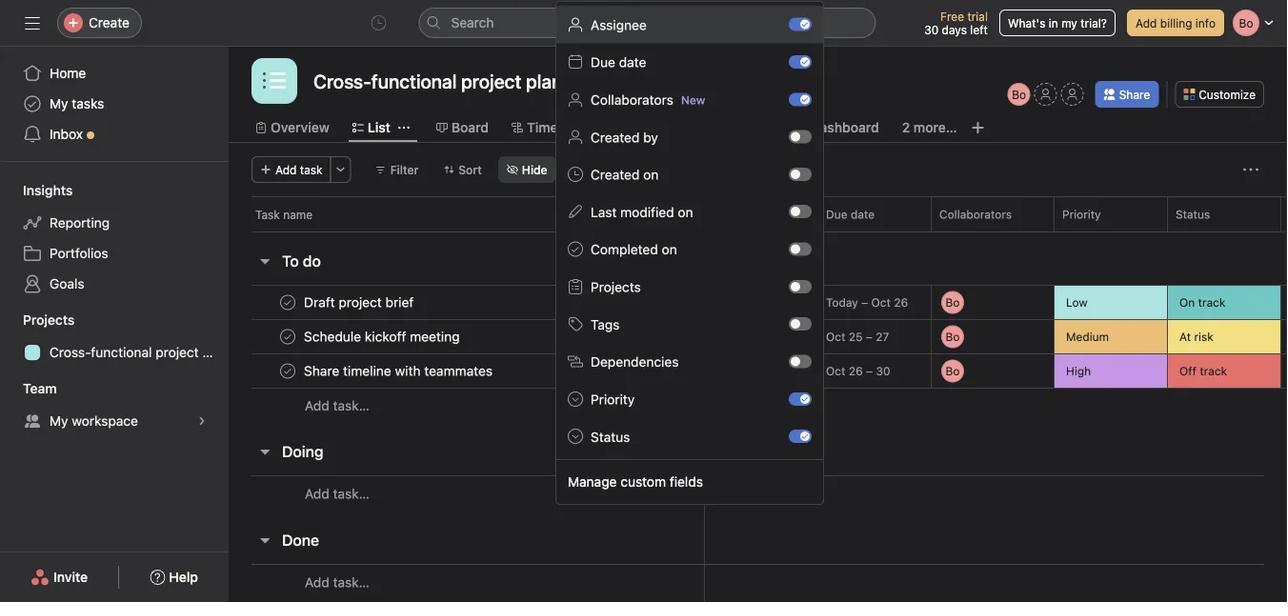 Task type: describe. For each thing, give the bounding box(es) containing it.
search button
[[419, 8, 876, 38]]

new
[[681, 93, 706, 107]]

off track button
[[1169, 355, 1281, 388]]

hide sidebar image
[[25, 15, 40, 31]]

menu containing assignee
[[557, 2, 824, 504]]

collaborators for collaborators
[[940, 208, 1012, 221]]

portfolios
[[50, 245, 108, 261]]

overview
[[271, 120, 330, 135]]

to
[[282, 252, 299, 270]]

add billing info button
[[1128, 10, 1225, 36]]

0 vertical spatial status
[[1176, 208, 1211, 221]]

task… for second add task… row from the bottom
[[333, 486, 370, 502]]

row containing task name
[[229, 196, 1288, 232]]

0 horizontal spatial 26
[[849, 365, 863, 378]]

Schedule kickoff meeting text field
[[300, 327, 466, 346]]

dependencies
[[591, 354, 679, 370]]

on track
[[1180, 296, 1226, 309]]

2 more…
[[902, 120, 958, 135]]

completed on
[[591, 242, 677, 258]]

row containing today
[[229, 284, 1288, 322]]

invite
[[53, 569, 88, 585]]

– for oct 25
[[866, 330, 873, 344]]

draft project brief cell
[[229, 285, 705, 320]]

row containing oct 26
[[229, 352, 1288, 390]]

due inside menu
[[591, 54, 616, 70]]

trial
[[968, 10, 988, 23]]

history image
[[371, 15, 386, 31]]

today
[[826, 296, 859, 309]]

dashboard link
[[795, 117, 880, 138]]

2 add task… from the top
[[305, 486, 370, 502]]

share
[[1120, 88, 1151, 101]]

create button
[[57, 8, 142, 38]]

off track
[[1180, 365, 1228, 378]]

switch for projects
[[789, 280, 812, 293]]

switch for completed on
[[789, 243, 812, 256]]

1 horizontal spatial 26
[[894, 296, 909, 309]]

created for created by
[[591, 129, 640, 145]]

add task… button for third add task… row from the top's collapse task list for this section image
[[305, 572, 370, 593]]

date inside menu
[[619, 54, 647, 70]]

do
[[303, 252, 321, 270]]

Share timeline with teammates text field
[[300, 362, 499, 381]]

3 add task… row from the top
[[229, 564, 1288, 600]]

track for on track
[[1199, 296, 1226, 309]]

cross-functional project plan link
[[11, 337, 229, 368]]

low button
[[1055, 286, 1168, 319]]

more…
[[914, 120, 958, 135]]

switch for last modified on
[[789, 205, 812, 218]]

add tab image
[[971, 120, 986, 135]]

project
[[156, 345, 199, 360]]

in
[[1049, 16, 1059, 30]]

name
[[283, 208, 313, 221]]

27
[[876, 330, 890, 344]]

add task button
[[252, 156, 331, 183]]

30 inside free trial 30 days left
[[925, 23, 939, 36]]

custom
[[621, 474, 666, 490]]

created by
[[591, 129, 658, 145]]

1 vertical spatial priority
[[591, 392, 635, 407]]

completed
[[591, 242, 658, 258]]

sort button
[[435, 156, 491, 183]]

created on
[[591, 167, 659, 183]]

reporting
[[50, 215, 110, 231]]

– for oct 26
[[866, 365, 873, 378]]

high
[[1067, 365, 1092, 378]]

add task… button inside header to do "tree grid"
[[305, 396, 370, 417]]

to do button
[[282, 244, 321, 278]]

on
[[1180, 296, 1195, 309]]

timeline link
[[512, 117, 580, 138]]

last modified on
[[591, 204, 693, 220]]

30 inside row
[[876, 365, 891, 378]]

2
[[902, 120, 910, 135]]

done
[[282, 531, 319, 549]]

list
[[368, 120, 391, 135]]

manage custom fields
[[568, 474, 703, 490]]

add task… inside header to do "tree grid"
[[305, 398, 370, 414]]

board
[[452, 120, 489, 135]]

switch for priority
[[789, 392, 812, 406]]

1 vertical spatial due date
[[826, 208, 875, 221]]

doing button
[[282, 435, 324, 469]]

what's in my trial?
[[1008, 16, 1107, 30]]

goals link
[[11, 269, 217, 299]]

add inside button
[[1136, 16, 1158, 30]]

tab actions image
[[398, 122, 410, 133]]

hide
[[522, 163, 548, 176]]

on track button
[[1169, 286, 1281, 319]]

projects button
[[0, 311, 75, 330]]

task… for third add task… row from the top
[[333, 575, 370, 590]]

oct 26 – 30
[[826, 365, 891, 378]]

sort
[[459, 163, 482, 176]]

calendar
[[619, 120, 675, 135]]

Draft project brief text field
[[300, 293, 420, 312]]

by
[[644, 129, 658, 145]]

team button
[[0, 379, 57, 398]]

track for off track
[[1200, 365, 1228, 378]]

25
[[849, 330, 863, 344]]

billing
[[1161, 16, 1193, 30]]

hide button
[[498, 156, 556, 183]]

assignee
[[591, 17, 647, 33]]

schedule kickoff meeting cell
[[229, 319, 705, 355]]

completed checkbox for today
[[276, 291, 299, 314]]

what's
[[1008, 16, 1046, 30]]

calendar link
[[603, 117, 675, 138]]

insights button
[[0, 181, 73, 200]]

filter
[[390, 163, 419, 176]]

collaborators new
[[591, 92, 706, 108]]

task
[[255, 208, 280, 221]]

0 vertical spatial oct
[[872, 296, 891, 309]]

cross-functional project plan
[[50, 345, 229, 360]]

3 switch from the top
[[789, 93, 812, 106]]

portfolios link
[[11, 238, 217, 269]]

switch for created on
[[789, 168, 812, 181]]

collapse task list for this section image for second add task… row from the bottom
[[257, 444, 273, 459]]

add for second add task… row from the bottom
[[305, 486, 330, 502]]

add for third add task… row from the bottom
[[305, 398, 330, 414]]

help
[[169, 569, 198, 585]]

add for third add task… row from the top
[[305, 575, 330, 590]]

status inside menu
[[591, 429, 630, 445]]

completed checkbox for oct 25
[[276, 325, 299, 348]]

to do
[[282, 252, 321, 270]]

2 more… button
[[902, 117, 958, 138]]

due inside row
[[826, 208, 848, 221]]

cross-
[[50, 345, 91, 360]]

projects element
[[0, 303, 229, 372]]

0 vertical spatial –
[[862, 296, 868, 309]]

days
[[942, 23, 967, 36]]

at
[[1180, 330, 1192, 344]]

help button
[[138, 560, 211, 595]]



Task type: vqa. For each thing, say whether or not it's contained in the screenshot.
you
no



Task type: locate. For each thing, give the bounding box(es) containing it.
on for created on
[[644, 167, 659, 183]]

add task… button
[[305, 396, 370, 417], [305, 484, 370, 505], [305, 572, 370, 593]]

left
[[971, 23, 988, 36]]

add task… row
[[229, 388, 1288, 423], [229, 476, 1288, 512], [229, 564, 1288, 600]]

completed image for medium
[[276, 325, 299, 348]]

7 switch from the top
[[789, 243, 812, 256]]

invite button
[[18, 560, 100, 595]]

1 vertical spatial –
[[866, 330, 873, 344]]

oct
[[872, 296, 891, 309], [826, 330, 846, 344], [826, 365, 846, 378]]

2 vertical spatial add task…
[[305, 575, 370, 590]]

add task… up add a task to this section image
[[305, 398, 370, 414]]

0 horizontal spatial status
[[591, 429, 630, 445]]

my inside my workspace link
[[50, 413, 68, 429]]

completed image
[[276, 291, 299, 314]]

list link
[[352, 117, 391, 138]]

board link
[[436, 117, 489, 138]]

insights element
[[0, 173, 229, 303]]

customize
[[1199, 88, 1256, 101]]

my workspace link
[[11, 406, 217, 437]]

0 vertical spatial add task… button
[[305, 396, 370, 417]]

free
[[941, 10, 965, 23]]

track inside popup button
[[1199, 296, 1226, 309]]

add task
[[275, 163, 323, 176]]

1 add task… button from the top
[[305, 396, 370, 417]]

oct for oct 26 – 30
[[826, 365, 846, 378]]

add task… button down add a task to this section image
[[305, 484, 370, 505]]

more actions image right task
[[335, 164, 347, 175]]

2 vertical spatial oct
[[826, 365, 846, 378]]

0 vertical spatial 30
[[925, 23, 939, 36]]

fields
[[670, 474, 703, 490]]

None text field
[[309, 64, 567, 98]]

due date inside menu
[[591, 54, 647, 70]]

due down the dashboard link
[[826, 208, 848, 221]]

collaborators for collaborators new
[[591, 92, 674, 108]]

see details, my workspace image
[[196, 416, 208, 427]]

switch
[[789, 18, 812, 31], [789, 55, 812, 69], [789, 93, 812, 106], [789, 130, 812, 144], [789, 168, 812, 181], [789, 205, 812, 218], [789, 243, 812, 256], [789, 280, 812, 293], [789, 318, 812, 331], [789, 355, 812, 368], [789, 392, 812, 406], [789, 430, 812, 443]]

2 collapse task list for this section image from the top
[[257, 533, 273, 548]]

task name
[[255, 208, 313, 221]]

dashboard
[[811, 120, 880, 135]]

add task… button for collapse task list for this section image associated with second add task… row from the bottom
[[305, 484, 370, 505]]

doing
[[282, 443, 324, 461]]

2 completed checkbox from the top
[[276, 325, 299, 348]]

more actions image down customize
[[1244, 162, 1259, 177]]

1 vertical spatial collaborators
[[940, 208, 1012, 221]]

0 vertical spatial task…
[[333, 398, 370, 414]]

1 vertical spatial add task… row
[[229, 476, 1288, 512]]

– down "oct 25 – 27"
[[866, 365, 873, 378]]

priority down dependencies
[[591, 392, 635, 407]]

switch for assignee
[[789, 18, 812, 31]]

oct up 27
[[872, 296, 891, 309]]

free trial 30 days left
[[925, 10, 988, 36]]

collapse task list for this section image left the done
[[257, 533, 273, 548]]

my inside my tasks 'link'
[[50, 96, 68, 112]]

1 horizontal spatial due date
[[826, 208, 875, 221]]

2 horizontal spatial on
[[678, 204, 693, 220]]

filter button
[[367, 156, 427, 183]]

add a task to this section image
[[333, 444, 348, 459]]

0 vertical spatial collaborators
[[591, 92, 674, 108]]

my for my workspace
[[50, 413, 68, 429]]

projects down completed
[[591, 279, 641, 295]]

0 horizontal spatial priority
[[591, 392, 635, 407]]

task… inside header to do "tree grid"
[[333, 398, 370, 414]]

global element
[[0, 47, 229, 161]]

1 vertical spatial my
[[50, 413, 68, 429]]

1 switch from the top
[[789, 18, 812, 31]]

Completed checkbox
[[276, 291, 299, 314], [276, 325, 299, 348], [276, 360, 299, 383]]

0 vertical spatial add task…
[[305, 398, 370, 414]]

completed image inside schedule kickoff meeting cell
[[276, 325, 299, 348]]

1 add task… row from the top
[[229, 388, 1288, 423]]

0 vertical spatial 26
[[894, 296, 909, 309]]

1 vertical spatial completed image
[[276, 360, 299, 383]]

track right the on
[[1199, 296, 1226, 309]]

switch for created by
[[789, 130, 812, 144]]

add left the billing
[[1136, 16, 1158, 30]]

1 horizontal spatial collaborators
[[940, 208, 1012, 221]]

12 switch from the top
[[789, 430, 812, 443]]

created left the by in the top of the page
[[591, 129, 640, 145]]

30 down 27
[[876, 365, 891, 378]]

created down created by
[[591, 167, 640, 183]]

date
[[619, 54, 647, 70], [851, 208, 875, 221]]

what's in my trial? button
[[1000, 10, 1116, 36]]

collapse task list for this section image for third add task… row from the top
[[257, 533, 273, 548]]

collapse task list for this section image left doing button
[[257, 444, 273, 459]]

bo button
[[1008, 83, 1031, 106]]

1 horizontal spatial priority
[[1063, 208, 1102, 221]]

share button
[[1096, 81, 1159, 108]]

0 vertical spatial completed checkbox
[[276, 291, 299, 314]]

3 completed checkbox from the top
[[276, 360, 299, 383]]

task… for third add task… row from the bottom
[[333, 398, 370, 414]]

1 vertical spatial on
[[678, 204, 693, 220]]

due date
[[591, 54, 647, 70], [826, 208, 875, 221]]

header to do tree grid
[[229, 284, 1288, 423]]

insights
[[23, 183, 73, 198]]

switch for due date
[[789, 55, 812, 69]]

26
[[894, 296, 909, 309], [849, 365, 863, 378]]

create
[[89, 15, 130, 31]]

3 add task… from the top
[[305, 575, 370, 590]]

plan
[[202, 345, 229, 360]]

reporting link
[[11, 208, 217, 238]]

on down the by in the top of the page
[[644, 167, 659, 183]]

9 switch from the top
[[789, 318, 812, 331]]

home
[[50, 65, 86, 81]]

date up today – oct 26
[[851, 208, 875, 221]]

today – oct 26
[[826, 296, 909, 309]]

on down modified
[[662, 242, 677, 258]]

timeline
[[527, 120, 580, 135]]

2 vertical spatial add task… row
[[229, 564, 1288, 600]]

30 left days
[[925, 23, 939, 36]]

2 switch from the top
[[789, 55, 812, 69]]

functional
[[91, 345, 152, 360]]

add inside header to do "tree grid"
[[305, 398, 330, 414]]

0 horizontal spatial due date
[[591, 54, 647, 70]]

2 add task… button from the top
[[305, 484, 370, 505]]

done button
[[282, 523, 319, 558]]

switch for tags
[[789, 318, 812, 331]]

1 vertical spatial projects
[[23, 312, 75, 328]]

on right modified
[[678, 204, 693, 220]]

1 vertical spatial 26
[[849, 365, 863, 378]]

overview link
[[255, 117, 330, 138]]

1 completed checkbox from the top
[[276, 291, 299, 314]]

assignee checkbox item
[[557, 6, 824, 43]]

0 vertical spatial created
[[591, 129, 640, 145]]

completed checkbox inside the share timeline with teammates cell
[[276, 360, 299, 383]]

customize button
[[1175, 81, 1265, 108]]

medium
[[1067, 330, 1110, 344]]

0 vertical spatial due date
[[591, 54, 647, 70]]

due date down dashboard
[[826, 208, 875, 221]]

1 vertical spatial 30
[[876, 365, 891, 378]]

1 horizontal spatial on
[[662, 242, 677, 258]]

collaborators down add to starred icon
[[591, 92, 674, 108]]

completed checkbox inside draft project brief cell
[[276, 291, 299, 314]]

high button
[[1055, 355, 1168, 388]]

1 vertical spatial oct
[[826, 330, 846, 344]]

2 add task… row from the top
[[229, 476, 1288, 512]]

add task… down add a task to this section image
[[305, 486, 370, 502]]

priority up low
[[1063, 208, 1102, 221]]

0 horizontal spatial 30
[[876, 365, 891, 378]]

list image
[[263, 70, 286, 92]]

medium button
[[1055, 320, 1168, 354]]

risk
[[1195, 330, 1214, 344]]

1 my from the top
[[50, 96, 68, 112]]

switch inside assignee checkbox item
[[789, 18, 812, 31]]

my tasks link
[[11, 89, 217, 119]]

0 vertical spatial track
[[1199, 296, 1226, 309]]

4 switch from the top
[[789, 130, 812, 144]]

oct left 25
[[826, 330, 846, 344]]

teams element
[[0, 372, 229, 440]]

inbox
[[50, 126, 83, 142]]

switch for status
[[789, 430, 812, 443]]

my for my tasks
[[50, 96, 68, 112]]

1 vertical spatial date
[[851, 208, 875, 221]]

menu
[[557, 2, 824, 504]]

projects inside menu
[[591, 279, 641, 295]]

1 task… from the top
[[333, 398, 370, 414]]

tasks
[[72, 96, 104, 112]]

status up the manage
[[591, 429, 630, 445]]

status
[[1176, 208, 1211, 221], [591, 429, 630, 445]]

on
[[644, 167, 659, 183], [678, 204, 693, 220], [662, 242, 677, 258]]

add left task
[[275, 163, 297, 176]]

1 vertical spatial track
[[1200, 365, 1228, 378]]

0 horizontal spatial projects
[[23, 312, 75, 328]]

2 vertical spatial on
[[662, 242, 677, 258]]

0 vertical spatial completed image
[[276, 325, 299, 348]]

26 down 25
[[849, 365, 863, 378]]

my
[[50, 96, 68, 112], [50, 413, 68, 429]]

add task… button up add a task to this section image
[[305, 396, 370, 417]]

at risk button
[[1169, 320, 1281, 354]]

on for completed on
[[662, 242, 677, 258]]

1 vertical spatial task…
[[333, 486, 370, 502]]

1 horizontal spatial more actions image
[[1244, 162, 1259, 177]]

workspace
[[72, 413, 138, 429]]

0 vertical spatial projects
[[591, 279, 641, 295]]

add up doing button
[[305, 398, 330, 414]]

1 horizontal spatial projects
[[591, 279, 641, 295]]

1 horizontal spatial due
[[826, 208, 848, 221]]

add down the done
[[305, 575, 330, 590]]

5 switch from the top
[[789, 168, 812, 181]]

2 task… from the top
[[333, 486, 370, 502]]

26 right today
[[894, 296, 909, 309]]

collapse task list for this section image
[[257, 254, 273, 269]]

1 vertical spatial collapse task list for this section image
[[257, 533, 273, 548]]

1 vertical spatial status
[[591, 429, 630, 445]]

more actions image
[[1244, 162, 1259, 177], [335, 164, 347, 175]]

goals
[[50, 276, 84, 292]]

completed image for off track
[[276, 360, 299, 383]]

3 task… from the top
[[333, 575, 370, 590]]

my left the tasks
[[50, 96, 68, 112]]

switch for dependencies
[[789, 355, 812, 368]]

1 vertical spatial completed checkbox
[[276, 325, 299, 348]]

add billing info
[[1136, 16, 1216, 30]]

0 horizontal spatial on
[[644, 167, 659, 183]]

row
[[229, 196, 1288, 232], [252, 231, 1288, 233], [229, 284, 1288, 322], [229, 318, 1288, 356], [229, 352, 1288, 390]]

1 horizontal spatial 30
[[925, 23, 939, 36]]

my workspace
[[50, 413, 138, 429]]

0 vertical spatial my
[[50, 96, 68, 112]]

0 vertical spatial add task… row
[[229, 388, 1288, 423]]

0 horizontal spatial date
[[619, 54, 647, 70]]

low
[[1067, 296, 1088, 309]]

add
[[1136, 16, 1158, 30], [275, 163, 297, 176], [305, 398, 330, 414], [305, 486, 330, 502], [305, 575, 330, 590]]

0 horizontal spatial collaborators
[[591, 92, 674, 108]]

projects inside dropdown button
[[23, 312, 75, 328]]

created for created on
[[591, 167, 640, 183]]

0 vertical spatial priority
[[1063, 208, 1102, 221]]

2 my from the top
[[50, 413, 68, 429]]

track inside dropdown button
[[1200, 365, 1228, 378]]

oct down "oct 25 – 27"
[[826, 365, 846, 378]]

add task… down the done
[[305, 575, 370, 590]]

0 vertical spatial collapse task list for this section image
[[257, 444, 273, 459]]

home link
[[11, 58, 217, 89]]

row containing oct 25
[[229, 318, 1288, 356]]

– left 27
[[866, 330, 873, 344]]

modified
[[621, 204, 674, 220]]

1 vertical spatial add task… button
[[305, 484, 370, 505]]

search list box
[[419, 8, 876, 38]]

date down assignee
[[619, 54, 647, 70]]

1 completed image from the top
[[276, 325, 299, 348]]

0 horizontal spatial due
[[591, 54, 616, 70]]

3 add task… button from the top
[[305, 572, 370, 593]]

my down team
[[50, 413, 68, 429]]

add inside "button"
[[275, 163, 297, 176]]

1 collapse task list for this section image from the top
[[257, 444, 273, 459]]

completed image inside the share timeline with teammates cell
[[276, 360, 299, 383]]

due up add to starred icon
[[591, 54, 616, 70]]

1 vertical spatial created
[[591, 167, 640, 183]]

2 vertical spatial –
[[866, 365, 873, 378]]

2 vertical spatial add task… button
[[305, 572, 370, 593]]

completed image
[[276, 325, 299, 348], [276, 360, 299, 383]]

collaborators down add tab icon
[[940, 208, 1012, 221]]

2 vertical spatial completed checkbox
[[276, 360, 299, 383]]

collapse task list for this section image
[[257, 444, 273, 459], [257, 533, 273, 548]]

1 add task… from the top
[[305, 398, 370, 414]]

manage
[[568, 474, 617, 490]]

1 vertical spatial due
[[826, 208, 848, 221]]

status up the on
[[1176, 208, 1211, 221]]

add to starred image
[[604, 73, 619, 89]]

oct for oct 25 – 27
[[826, 330, 846, 344]]

10 switch from the top
[[789, 355, 812, 368]]

add task… button down the done
[[305, 572, 370, 593]]

0 vertical spatial date
[[619, 54, 647, 70]]

0 horizontal spatial more actions image
[[335, 164, 347, 175]]

track right off
[[1200, 365, 1228, 378]]

trial?
[[1081, 16, 1107, 30]]

– right today
[[862, 296, 868, 309]]

completed checkbox inside schedule kickoff meeting cell
[[276, 325, 299, 348]]

1 horizontal spatial date
[[851, 208, 875, 221]]

1 vertical spatial add task…
[[305, 486, 370, 502]]

last
[[591, 204, 617, 220]]

2 vertical spatial task…
[[333, 575, 370, 590]]

1 horizontal spatial status
[[1176, 208, 1211, 221]]

2 created from the top
[[591, 167, 640, 183]]

projects up cross-
[[23, 312, 75, 328]]

due date up add to starred icon
[[591, 54, 647, 70]]

2 completed image from the top
[[276, 360, 299, 383]]

oct 25 – 27
[[826, 330, 890, 344]]

collaborators
[[591, 92, 674, 108], [940, 208, 1012, 221]]

at risk
[[1180, 330, 1214, 344]]

0 vertical spatial due
[[591, 54, 616, 70]]

inbox link
[[11, 119, 217, 150]]

add down doing
[[305, 486, 330, 502]]

share timeline with teammates cell
[[229, 354, 705, 389]]

0 vertical spatial on
[[644, 167, 659, 183]]

11 switch from the top
[[789, 392, 812, 406]]

6 switch from the top
[[789, 205, 812, 218]]

my tasks
[[50, 96, 104, 112]]

1 created from the top
[[591, 129, 640, 145]]

8 switch from the top
[[789, 280, 812, 293]]



